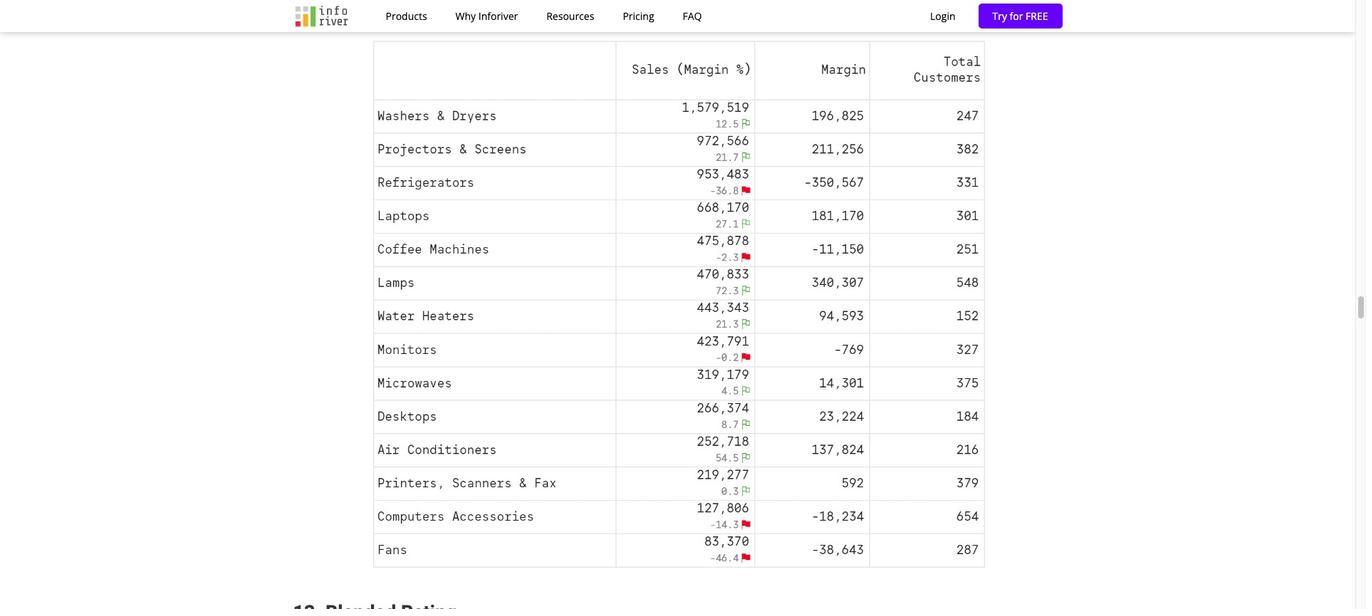 Task type: describe. For each thing, give the bounding box(es) containing it.
try for free link
[[978, 4, 1062, 28]]

free
[[1026, 9, 1048, 23]]

white
[[411, 3, 440, 18]]

login
[[930, 9, 956, 23]]

inforiver image
[[293, 2, 350, 30]]

the
[[293, 3, 313, 18]]

pricing
[[623, 9, 654, 23]]

green
[[316, 3, 346, 18]]

inforiver
[[478, 9, 518, 23]]

red
[[755, 3, 773, 18]]

faq button
[[676, 4, 709, 28]]

out.
[[809, 3, 830, 18]]

try for free
[[993, 9, 1048, 23]]

flagged
[[701, 3, 740, 18]]

for
[[1010, 9, 1023, 23]]

try
[[993, 9, 1007, 23]]

stand
[[776, 3, 806, 18]]

why
[[456, 9, 476, 23]]

resources button
[[539, 4, 601, 28]]

resources
[[546, 9, 594, 23]]

categories
[[643, 3, 698, 18]]

use
[[380, 3, 399, 18]]

login link
[[930, 8, 956, 24]]



Task type: vqa. For each thing, say whether or not it's contained in the screenshot.
The Why Inforiver
yes



Task type: locate. For each thing, give the bounding box(es) containing it.
the green icons use a white fill color so that the underperforming categories flagged in red stand out.
[[293, 3, 830, 18]]

the
[[528, 3, 545, 18]]

color
[[459, 3, 485, 18]]

in
[[743, 3, 752, 18]]

that
[[503, 3, 525, 18]]

products
[[386, 9, 427, 23]]

underperforming
[[548, 3, 640, 18]]

products button
[[379, 4, 434, 28]]

so
[[488, 3, 500, 18]]

30 elegant table/matrix designs in microsoft power bi image
[[368, 35, 988, 570]]

a
[[402, 3, 408, 18]]

pricing button
[[616, 4, 661, 28]]

faq
[[683, 9, 702, 23]]

why inforiver link
[[448, 4, 525, 28]]

why inforiver
[[456, 9, 518, 23]]

icons
[[349, 3, 377, 18]]

fill
[[443, 3, 456, 18]]



